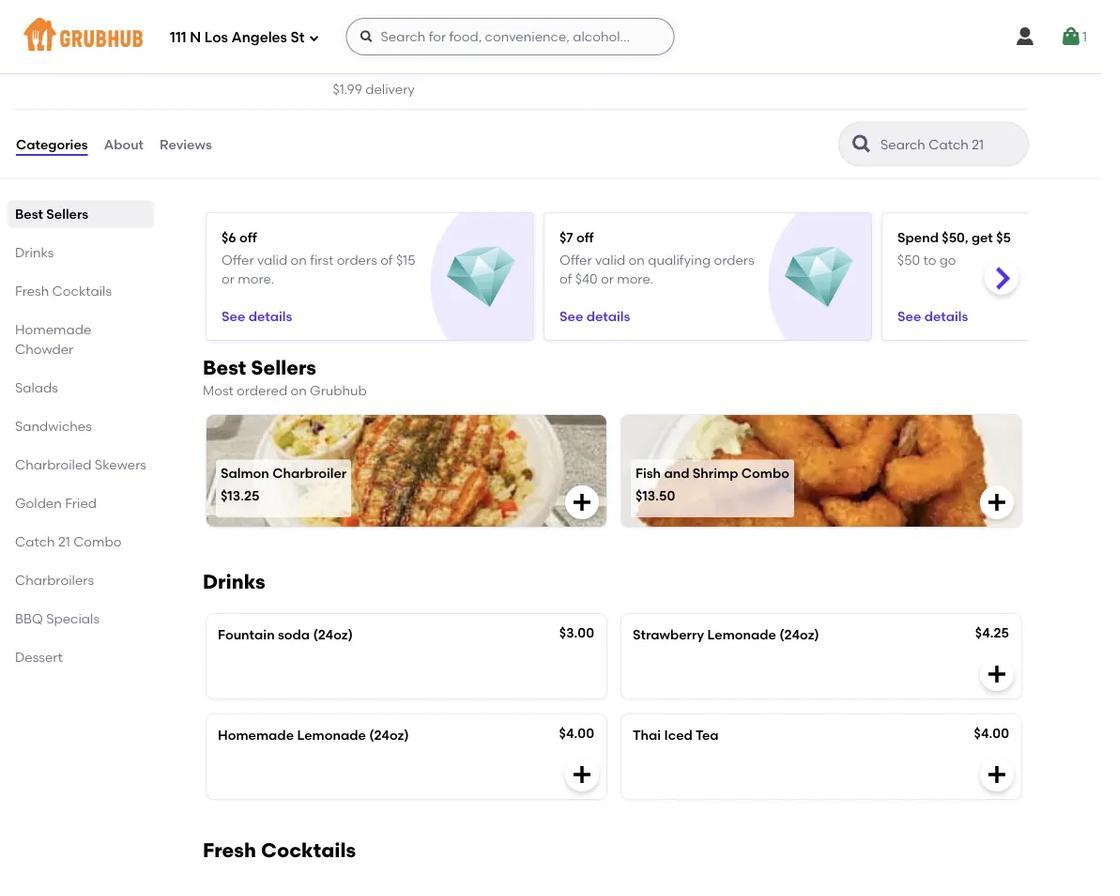 Task type: describe. For each thing, give the bounding box(es) containing it.
bbq specials
[[15, 611, 100, 627]]

go
[[940, 251, 956, 267]]

see for offer valid on first orders of $15 or more.
[[222, 308, 245, 324]]

you've
[[399, 47, 441, 63]]

spend $50, get $5 $50 to go
[[898, 229, 1011, 267]]

homemade chowder tab
[[15, 320, 146, 359]]

reviews
[[160, 136, 212, 152]]

started
[[444, 47, 491, 63]]

orders for qualifying
[[714, 251, 755, 267]]

strawberry lemonade (24oz)
[[633, 627, 819, 643]]

looks like you've started an order at a different restaurant. button
[[333, 34, 711, 75]]

spend
[[898, 229, 939, 245]]

$13.25
[[221, 487, 260, 503]]

fried
[[65, 495, 97, 511]]

sandwiches tab
[[15, 417, 146, 436]]

st
[[291, 29, 305, 46]]

restaurant.
[[639, 47, 710, 63]]

$5
[[996, 229, 1011, 245]]

Search Catch 21 search field
[[879, 136, 1023, 154]]

charbroiled
[[15, 457, 92, 473]]

n
[[190, 29, 201, 46]]

$7 off offer valid on qualifying orders of $40 or more.
[[560, 229, 755, 286]]

catch 21 combo
[[15, 534, 122, 550]]

dessert
[[15, 649, 63, 665]]

see for offer valid on qualifying orders of $40 or more.
[[560, 308, 583, 324]]

delivery
[[365, 81, 415, 97]]

charbroilers tab
[[15, 571, 146, 590]]

1
[[1083, 29, 1087, 44]]

or for offer valid on first orders of $15 or more.
[[222, 270, 235, 286]]

1 vertical spatial drinks
[[203, 570, 265, 594]]

bbq specials tab
[[15, 609, 146, 629]]

tea
[[696, 727, 719, 743]]

best sellers most ordered on grubhub
[[203, 355, 367, 398]]

strawberry
[[633, 627, 704, 643]]

see details for offer valid on first orders of $15 or more.
[[222, 308, 292, 324]]

reviews button
[[159, 110, 213, 178]]

$7
[[560, 229, 573, 245]]

of for $15
[[380, 251, 393, 267]]

$3.00
[[559, 625, 594, 641]]

details for offer valid on qualifying orders of $40 or more.
[[587, 308, 630, 324]]

fish and shrimp combo $13.50
[[636, 465, 790, 503]]

about button
[[103, 110, 145, 178]]

catch
[[15, 534, 55, 550]]

more. for first
[[238, 270, 274, 286]]

fresh cocktails tab
[[15, 281, 146, 301]]

get
[[972, 229, 993, 245]]

different
[[581, 47, 636, 63]]

drinks inside tab
[[15, 245, 54, 261]]

off for $6 off
[[239, 229, 257, 245]]

about
[[104, 136, 144, 152]]

$50,
[[942, 229, 969, 245]]

$50
[[898, 251, 920, 267]]

and
[[664, 465, 690, 481]]

details for $50 to go
[[925, 308, 968, 324]]

salmon charbroiler $13.25
[[221, 465, 347, 503]]

qualifying
[[648, 251, 711, 267]]

offer for $7
[[560, 251, 592, 267]]

looks
[[334, 47, 371, 63]]

main navigation navigation
[[0, 0, 1102, 73]]

(24oz) for homemade lemonade (24oz)
[[369, 727, 409, 743]]

on for best
[[291, 382, 307, 398]]

$1.99 delivery
[[333, 81, 415, 97]]

1 horizontal spatial svg image
[[986, 663, 1008, 685]]

combo inside tab
[[73, 534, 122, 550]]

sellers for best sellers most ordered on grubhub
[[251, 355, 316, 379]]

on for $7
[[629, 251, 645, 267]]

salmon
[[221, 465, 269, 481]]

specials
[[46, 611, 100, 627]]

promo image for offer valid on first orders of $15 or more.
[[447, 243, 516, 311]]

dessert tab
[[15, 648, 146, 667]]

Search for food, convenience, alcohol... search field
[[346, 18, 675, 55]]

charbroiled skewers
[[15, 457, 146, 473]]

fresh cocktails inside tab
[[15, 283, 112, 299]]

details for offer valid on first orders of $15 or more.
[[248, 308, 292, 324]]

a
[[569, 47, 578, 63]]

$4.00 for (24oz)
[[559, 725, 594, 741]]

fountain
[[218, 627, 275, 643]]

$6
[[222, 229, 236, 245]]

1 horizontal spatial fresh
[[203, 838, 256, 862]]

valid for $7 off
[[595, 251, 626, 267]]

see details for $50 to go
[[898, 308, 968, 324]]

or for offer valid on qualifying orders of $40 or more.
[[601, 270, 614, 286]]

homemade for chowder
[[15, 322, 91, 338]]

best for best sellers most ordered on grubhub
[[203, 355, 246, 379]]

best sellers tab
[[15, 204, 146, 224]]

$1.99
[[333, 81, 362, 97]]



Task type: vqa. For each thing, say whether or not it's contained in the screenshot.
fresh inside tab
yes



Task type: locate. For each thing, give the bounding box(es) containing it.
drinks
[[15, 245, 54, 261], [203, 570, 265, 594]]

1 vertical spatial fresh cocktails
[[203, 838, 356, 862]]

see down $50
[[898, 308, 921, 324]]

details
[[248, 308, 292, 324], [587, 308, 630, 324], [925, 308, 968, 324]]

see details button down $40
[[560, 299, 630, 333]]

drinks up fountain
[[203, 570, 265, 594]]

or
[[222, 270, 235, 286], [601, 270, 614, 286]]

of inside $7 off offer valid on qualifying orders of $40 or more.
[[560, 270, 572, 286]]

orders
[[337, 251, 377, 267], [714, 251, 755, 267]]

on inside $7 off offer valid on qualifying orders of $40 or more.
[[629, 251, 645, 267]]

(24oz)
[[313, 627, 353, 643], [780, 627, 819, 643], [369, 727, 409, 743]]

of for $40
[[560, 270, 572, 286]]

21
[[58, 534, 70, 550]]

more. for qualifying
[[617, 270, 654, 286]]

0 horizontal spatial $4.00
[[559, 725, 594, 741]]

iced
[[664, 727, 693, 743]]

1 vertical spatial best
[[203, 355, 246, 379]]

combo
[[742, 465, 790, 481], [73, 534, 122, 550]]

0 horizontal spatial best
[[15, 206, 43, 222]]

golden fried
[[15, 495, 97, 511]]

cocktails
[[52, 283, 112, 299], [261, 838, 356, 862]]

1 see from the left
[[222, 308, 245, 324]]

2 horizontal spatial (24oz)
[[780, 627, 819, 643]]

details up best sellers most ordered on grubhub
[[248, 308, 292, 324]]

$4.00
[[559, 725, 594, 741], [974, 725, 1009, 741]]

valid inside $7 off offer valid on qualifying orders of $40 or more.
[[595, 251, 626, 267]]

drinks down the best sellers
[[15, 245, 54, 261]]

order
[[514, 47, 549, 63]]

on
[[291, 251, 307, 267], [629, 251, 645, 267], [291, 382, 307, 398]]

los
[[205, 29, 228, 46]]

3 see details button from the left
[[898, 299, 968, 333]]

see details button for offer valid on qualifying orders of $40 or more.
[[560, 299, 630, 333]]

1 $4.00 from the left
[[559, 725, 594, 741]]

see
[[222, 308, 245, 324], [560, 308, 583, 324], [898, 308, 921, 324]]

catch 21 combo tab
[[15, 532, 146, 552]]

1 horizontal spatial valid
[[595, 251, 626, 267]]

1 vertical spatial lemonade
[[297, 727, 366, 743]]

bbq
[[15, 611, 43, 627]]

0 horizontal spatial drinks
[[15, 245, 54, 261]]

$15
[[396, 251, 416, 267]]

promo image for offer valid on qualifying orders of $40 or more.
[[785, 243, 854, 311]]

1 horizontal spatial see
[[560, 308, 583, 324]]

1 horizontal spatial of
[[560, 270, 572, 286]]

2 orders from the left
[[714, 251, 755, 267]]

0 vertical spatial homemade
[[15, 322, 91, 338]]

0 vertical spatial fresh cocktails
[[15, 283, 112, 299]]

or inside $6 off offer valid on first orders of $15 or more.
[[222, 270, 235, 286]]

111
[[170, 29, 187, 46]]

homemade
[[15, 322, 91, 338], [218, 727, 294, 743]]

offer inside $7 off offer valid on qualifying orders of $40 or more.
[[560, 251, 592, 267]]

offer down $6
[[222, 251, 254, 267]]

chowder
[[15, 341, 74, 357]]

svg image
[[1060, 25, 1083, 48], [571, 491, 593, 514], [986, 663, 1008, 685]]

homemade for lemonade
[[218, 727, 294, 743]]

0 horizontal spatial homemade
[[15, 322, 91, 338]]

fresh cocktails
[[15, 283, 112, 299], [203, 838, 356, 862]]

valid up $40
[[595, 251, 626, 267]]

most
[[203, 382, 234, 398]]

1 horizontal spatial see details
[[560, 308, 630, 324]]

golden fried tab
[[15, 494, 146, 513]]

offer up $40
[[560, 251, 592, 267]]

2 see details from the left
[[560, 308, 630, 324]]

salads tab
[[15, 378, 146, 398]]

on right the ordered
[[291, 382, 307, 398]]

sellers up the ordered
[[251, 355, 316, 379]]

off right $6
[[239, 229, 257, 245]]

on inside best sellers most ordered on grubhub
[[291, 382, 307, 398]]

offer inside $6 off offer valid on first orders of $15 or more.
[[222, 251, 254, 267]]

fish
[[636, 465, 661, 481]]

1 vertical spatial cocktails
[[261, 838, 356, 862]]

0 vertical spatial combo
[[742, 465, 790, 481]]

$40
[[575, 270, 598, 286]]

best
[[15, 206, 43, 222], [203, 355, 246, 379]]

orders right first
[[337, 251, 377, 267]]

3 details from the left
[[925, 308, 968, 324]]

2 $4.00 from the left
[[974, 725, 1009, 741]]

categories
[[16, 136, 88, 152]]

see details for offer valid on qualifying orders of $40 or more.
[[560, 308, 630, 324]]

1 horizontal spatial off
[[576, 229, 594, 245]]

homemade lemonade (24oz)
[[218, 727, 409, 743]]

skewers
[[95, 457, 146, 473]]

on inside $6 off offer valid on first orders of $15 or more.
[[291, 251, 307, 267]]

or down $6
[[222, 270, 235, 286]]

details down $40
[[587, 308, 630, 324]]

more. inside $7 off offer valid on qualifying orders of $40 or more.
[[617, 270, 654, 286]]

2 promo image from the left
[[785, 243, 854, 311]]

off
[[239, 229, 257, 245], [576, 229, 594, 245]]

cocktails inside tab
[[52, 283, 112, 299]]

3 see from the left
[[898, 308, 921, 324]]

valid left first
[[257, 251, 288, 267]]

off right $7 at right
[[576, 229, 594, 245]]

1 horizontal spatial best
[[203, 355, 246, 379]]

0 horizontal spatial svg image
[[571, 491, 593, 514]]

orders inside $6 off offer valid on first orders of $15 or more.
[[337, 251, 377, 267]]

svg image
[[1014, 25, 1037, 48], [359, 29, 374, 44], [308, 32, 320, 44], [986, 491, 1008, 514], [571, 763, 593, 786], [986, 763, 1008, 786]]

see for $50 to go
[[898, 308, 921, 324]]

0 vertical spatial best
[[15, 206, 43, 222]]

1 more. from the left
[[238, 270, 274, 286]]

first
[[310, 251, 334, 267]]

1 orders from the left
[[337, 251, 377, 267]]

2 details from the left
[[587, 308, 630, 324]]

1 horizontal spatial (24oz)
[[369, 727, 409, 743]]

1 horizontal spatial combo
[[742, 465, 790, 481]]

2 horizontal spatial see details button
[[898, 299, 968, 333]]

like
[[374, 47, 396, 63]]

sellers
[[46, 206, 88, 222], [251, 355, 316, 379]]

an
[[494, 47, 511, 63]]

1 horizontal spatial homemade
[[218, 727, 294, 743]]

2 horizontal spatial see
[[898, 308, 921, 324]]

0 horizontal spatial see details
[[222, 308, 292, 324]]

offer for $6
[[222, 251, 254, 267]]

see down $40
[[560, 308, 583, 324]]

see details down the to
[[898, 308, 968, 324]]

promo image right $15
[[447, 243, 516, 311]]

1 vertical spatial of
[[560, 270, 572, 286]]

2 see from the left
[[560, 308, 583, 324]]

best up the "drinks" tab
[[15, 206, 43, 222]]

1 vertical spatial fresh
[[203, 838, 256, 862]]

0 horizontal spatial fresh cocktails
[[15, 283, 112, 299]]

of left $40
[[560, 270, 572, 286]]

promo image left $50
[[785, 243, 854, 311]]

sellers up the "drinks" tab
[[46, 206, 88, 222]]

0 vertical spatial cocktails
[[52, 283, 112, 299]]

see details
[[222, 308, 292, 324], [560, 308, 630, 324], [898, 308, 968, 324]]

111 n los angeles st
[[170, 29, 305, 46]]

sellers inside tab
[[46, 206, 88, 222]]

0 horizontal spatial valid
[[257, 251, 288, 267]]

orders right qualifying
[[714, 251, 755, 267]]

lemonade
[[707, 627, 777, 643], [297, 727, 366, 743]]

charbroiled skewers tab
[[15, 455, 146, 475]]

2 horizontal spatial details
[[925, 308, 968, 324]]

1 horizontal spatial sellers
[[251, 355, 316, 379]]

0 horizontal spatial lemonade
[[297, 727, 366, 743]]

on left qualifying
[[629, 251, 645, 267]]

$4.00 for tea
[[974, 725, 1009, 741]]

0 horizontal spatial see
[[222, 308, 245, 324]]

2 horizontal spatial svg image
[[1060, 25, 1083, 48]]

1 horizontal spatial orders
[[714, 251, 755, 267]]

0 vertical spatial of
[[380, 251, 393, 267]]

soda
[[278, 627, 310, 643]]

thai iced tea
[[633, 727, 719, 743]]

charbroilers
[[15, 572, 94, 588]]

looks like you've started an order at a different restaurant.
[[334, 47, 710, 63]]

see details up best sellers most ordered on grubhub
[[222, 308, 292, 324]]

1 horizontal spatial or
[[601, 270, 614, 286]]

1 horizontal spatial fresh cocktails
[[203, 838, 356, 862]]

0 horizontal spatial combo
[[73, 534, 122, 550]]

0 horizontal spatial cocktails
[[52, 283, 112, 299]]

1 horizontal spatial cocktails
[[261, 838, 356, 862]]

0 vertical spatial fresh
[[15, 283, 49, 299]]

2 horizontal spatial see details
[[898, 308, 968, 324]]

1 horizontal spatial more.
[[617, 270, 654, 286]]

1 see details from the left
[[222, 308, 292, 324]]

1 vertical spatial homemade
[[218, 727, 294, 743]]

0 vertical spatial svg image
[[1060, 25, 1083, 48]]

svg image inside 1 button
[[1060, 25, 1083, 48]]

or right $40
[[601, 270, 614, 286]]

orders inside $7 off offer valid on qualifying orders of $40 or more.
[[714, 251, 755, 267]]

2 off from the left
[[576, 229, 594, 245]]

fountain soda (24oz)
[[218, 627, 353, 643]]

at
[[552, 47, 566, 63]]

0 horizontal spatial more.
[[238, 270, 274, 286]]

on for $6
[[291, 251, 307, 267]]

promo image
[[447, 243, 516, 311], [785, 243, 854, 311]]

valid inside $6 off offer valid on first orders of $15 or more.
[[257, 251, 288, 267]]

1 button
[[1060, 20, 1087, 54]]

$6 off offer valid on first orders of $15 or more.
[[222, 229, 416, 286]]

details down go
[[925, 308, 968, 324]]

charbroiler
[[273, 465, 347, 481]]

2 see details button from the left
[[560, 299, 630, 333]]

best inside best sellers tab
[[15, 206, 43, 222]]

0 horizontal spatial details
[[248, 308, 292, 324]]

fresh
[[15, 283, 49, 299], [203, 838, 256, 862]]

(24oz) for fountain soda (24oz)
[[313, 627, 353, 643]]

sandwiches
[[15, 418, 92, 434]]

1 offer from the left
[[222, 251, 254, 267]]

see details button down the to
[[898, 299, 968, 333]]

salads
[[15, 380, 58, 396]]

1 horizontal spatial offer
[[560, 251, 592, 267]]

golden
[[15, 495, 62, 511]]

to
[[923, 251, 937, 267]]

offer
[[222, 251, 254, 267], [560, 251, 592, 267]]

lemonade for strawberry
[[707, 627, 777, 643]]

on left first
[[291, 251, 307, 267]]

0 horizontal spatial sellers
[[46, 206, 88, 222]]

$13.50
[[636, 487, 675, 503]]

0 vertical spatial drinks
[[15, 245, 54, 261]]

1 horizontal spatial promo image
[[785, 243, 854, 311]]

homemade chowder
[[15, 322, 91, 357]]

2 or from the left
[[601, 270, 614, 286]]

(24oz) for strawberry lemonade (24oz)
[[780, 627, 819, 643]]

of inside $6 off offer valid on first orders of $15 or more.
[[380, 251, 393, 267]]

1 promo image from the left
[[447, 243, 516, 311]]

1 horizontal spatial see details button
[[560, 299, 630, 333]]

0 horizontal spatial off
[[239, 229, 257, 245]]

thai
[[633, 727, 661, 743]]

sellers inside best sellers most ordered on grubhub
[[251, 355, 316, 379]]

drinks tab
[[15, 243, 146, 263]]

1 valid from the left
[[257, 251, 288, 267]]

1 horizontal spatial lemonade
[[707, 627, 777, 643]]

1 vertical spatial svg image
[[571, 491, 593, 514]]

0 horizontal spatial fresh
[[15, 283, 49, 299]]

0 horizontal spatial promo image
[[447, 243, 516, 311]]

1 off from the left
[[239, 229, 257, 245]]

see details button for offer valid on first orders of $15 or more.
[[222, 299, 292, 333]]

fresh inside tab
[[15, 283, 49, 299]]

0 horizontal spatial (24oz)
[[313, 627, 353, 643]]

2 vertical spatial svg image
[[986, 663, 1008, 685]]

1 see details button from the left
[[222, 299, 292, 333]]

1 vertical spatial sellers
[[251, 355, 316, 379]]

0 horizontal spatial or
[[222, 270, 235, 286]]

off inside $6 off offer valid on first orders of $15 or more.
[[239, 229, 257, 245]]

best sellers
[[15, 206, 88, 222]]

see details button for $50 to go
[[898, 299, 968, 333]]

3 see details from the left
[[898, 308, 968, 324]]

categories button
[[15, 110, 89, 178]]

homemade inside tab
[[15, 322, 91, 338]]

see details down $40
[[560, 308, 630, 324]]

0 vertical spatial sellers
[[46, 206, 88, 222]]

lemonade for homemade
[[297, 727, 366, 743]]

combo right the shrimp
[[742, 465, 790, 481]]

0 horizontal spatial see details button
[[222, 299, 292, 333]]

more. inside $6 off offer valid on first orders of $15 or more.
[[238, 270, 274, 286]]

see up most at the left top
[[222, 308, 245, 324]]

see details button
[[222, 299, 292, 333], [560, 299, 630, 333], [898, 299, 968, 333]]

see details button up best sellers most ordered on grubhub
[[222, 299, 292, 333]]

1 horizontal spatial $4.00
[[974, 725, 1009, 741]]

angeles
[[231, 29, 287, 46]]

combo inside fish and shrimp combo $13.50
[[742, 465, 790, 481]]

0 vertical spatial lemonade
[[707, 627, 777, 643]]

search icon image
[[851, 133, 873, 155]]

grubhub
[[310, 382, 367, 398]]

or inside $7 off offer valid on qualifying orders of $40 or more.
[[601, 270, 614, 286]]

off inside $7 off offer valid on qualifying orders of $40 or more.
[[576, 229, 594, 245]]

best up most at the left top
[[203, 355, 246, 379]]

1 horizontal spatial drinks
[[203, 570, 265, 594]]

best inside best sellers most ordered on grubhub
[[203, 355, 246, 379]]

combo right 21 on the bottom left of the page
[[73, 534, 122, 550]]

shrimp
[[693, 465, 739, 481]]

0 horizontal spatial offer
[[222, 251, 254, 267]]

of left $15
[[380, 251, 393, 267]]

2 offer from the left
[[560, 251, 592, 267]]

1 details from the left
[[248, 308, 292, 324]]

1 vertical spatial combo
[[73, 534, 122, 550]]

ordered
[[237, 382, 287, 398]]

$4.25
[[975, 625, 1009, 641]]

best for best sellers
[[15, 206, 43, 222]]

1 or from the left
[[222, 270, 235, 286]]

orders for first
[[337, 251, 377, 267]]

2 more. from the left
[[617, 270, 654, 286]]

valid for $6 off
[[257, 251, 288, 267]]

sellers for best sellers
[[46, 206, 88, 222]]

2 valid from the left
[[595, 251, 626, 267]]

of
[[380, 251, 393, 267], [560, 270, 572, 286]]

off for $7 off
[[576, 229, 594, 245]]

more.
[[238, 270, 274, 286], [617, 270, 654, 286]]

1 horizontal spatial details
[[587, 308, 630, 324]]

0 horizontal spatial orders
[[337, 251, 377, 267]]

0 horizontal spatial of
[[380, 251, 393, 267]]



